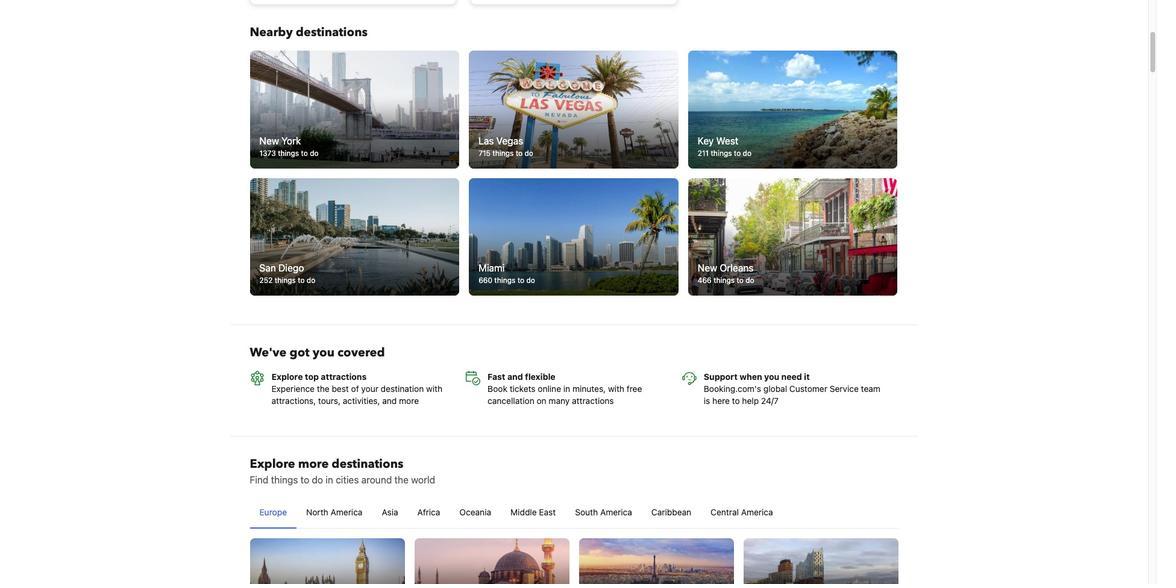 Task type: locate. For each thing, give the bounding box(es) containing it.
cancellation
[[488, 396, 535, 406]]

the
[[317, 384, 330, 394], [395, 475, 409, 486]]

and up tickets
[[508, 372, 523, 382]]

key west 211 things to do
[[698, 135, 752, 158]]

new inside new orleans 466 things to do
[[698, 263, 718, 274]]

nearby destinations
[[250, 24, 368, 40]]

more up north
[[298, 456, 329, 473]]

new inside new york 1373 things to do
[[260, 135, 279, 146]]

to down orleans
[[737, 276, 744, 285]]

3 america from the left
[[741, 508, 773, 518]]

around
[[361, 475, 392, 486]]

oceania
[[460, 508, 491, 518]]

do inside san diego 252 things to do
[[307, 276, 316, 285]]

explore inside explore top attractions experience the best of your destination with attractions, tours, activities, and more
[[272, 372, 303, 382]]

in
[[564, 384, 570, 394], [326, 475, 333, 486]]

to down vegas
[[516, 149, 523, 158]]

it
[[804, 372, 810, 382]]

customer
[[790, 384, 828, 394]]

america
[[331, 508, 363, 518], [600, 508, 632, 518], [741, 508, 773, 518]]

1373
[[260, 149, 276, 158]]

america right the south
[[600, 508, 632, 518]]

things for san diego
[[275, 276, 296, 285]]

in up many
[[564, 384, 570, 394]]

0 horizontal spatial more
[[298, 456, 329, 473]]

things down orleans
[[714, 276, 735, 285]]

north america
[[306, 508, 363, 518]]

york
[[282, 135, 301, 146]]

istanbul image
[[414, 539, 569, 585]]

is
[[704, 396, 710, 406]]

america right "central"
[[741, 508, 773, 518]]

things down 'west'
[[711, 149, 732, 158]]

do inside explore more destinations find things to do in cities around the world
[[312, 475, 323, 486]]

things down 'miami' in the left top of the page
[[495, 276, 516, 285]]

1 horizontal spatial more
[[399, 396, 419, 406]]

1 vertical spatial you
[[764, 372, 780, 382]]

0 horizontal spatial and
[[382, 396, 397, 406]]

the inside explore top attractions experience the best of your destination with attractions, tours, activities, and more
[[317, 384, 330, 394]]

middle east button
[[501, 497, 566, 529]]

0 horizontal spatial with
[[426, 384, 443, 394]]

oceania button
[[450, 497, 501, 529]]

things inside the las vegas 715 things to do
[[493, 149, 514, 158]]

new york 1373 things to do
[[260, 135, 319, 158]]

got
[[290, 345, 310, 361]]

we've
[[250, 345, 287, 361]]

do right 715
[[525, 149, 533, 158]]

do down orleans
[[746, 276, 755, 285]]

2 horizontal spatial america
[[741, 508, 773, 518]]

caribbean button
[[642, 497, 701, 529]]

do inside new orleans 466 things to do
[[746, 276, 755, 285]]

when
[[740, 372, 762, 382]]

attractions
[[321, 372, 367, 382], [572, 396, 614, 406]]

0 vertical spatial in
[[564, 384, 570, 394]]

to down diego on the top left of the page
[[298, 276, 305, 285]]

attractions,
[[272, 396, 316, 406]]

1 vertical spatial attractions
[[572, 396, 614, 406]]

things down vegas
[[493, 149, 514, 158]]

of
[[351, 384, 359, 394]]

to inside new york 1373 things to do
[[301, 149, 308, 158]]

paris image
[[579, 539, 734, 585]]

explore for explore top attractions
[[272, 372, 303, 382]]

0 horizontal spatial you
[[313, 345, 335, 361]]

things down diego on the top left of the page
[[275, 276, 296, 285]]

0 horizontal spatial in
[[326, 475, 333, 486]]

you up global
[[764, 372, 780, 382]]

things right find
[[271, 475, 298, 486]]

1 horizontal spatial new
[[698, 263, 718, 274]]

715
[[479, 149, 491, 158]]

1 horizontal spatial attractions
[[572, 396, 614, 406]]

explore up experience
[[272, 372, 303, 382]]

tab list
[[250, 497, 899, 530]]

new
[[260, 135, 279, 146], [698, 263, 718, 274]]

your
[[361, 384, 379, 394]]

with inside fast and flexible book tickets online in minutes, with free cancellation on many attractions
[[608, 384, 625, 394]]

las vegas 715 things to do
[[479, 135, 533, 158]]

to right 660
[[518, 276, 525, 285]]

south america
[[575, 508, 632, 518]]

explore
[[272, 372, 303, 382], [250, 456, 295, 473]]

explore inside explore more destinations find things to do in cities around the world
[[250, 456, 295, 473]]

0 vertical spatial attractions
[[321, 372, 367, 382]]

do for new york
[[310, 149, 319, 158]]

team
[[861, 384, 881, 394]]

miami
[[479, 263, 505, 274]]

1 horizontal spatial you
[[764, 372, 780, 382]]

explore up find
[[250, 456, 295, 473]]

do right 1373
[[310, 149, 319, 158]]

and
[[508, 372, 523, 382], [382, 396, 397, 406]]

with
[[426, 384, 443, 394], [608, 384, 625, 394]]

0 horizontal spatial america
[[331, 508, 363, 518]]

america for central america
[[741, 508, 773, 518]]

0 horizontal spatial attractions
[[321, 372, 367, 382]]

key west image
[[688, 51, 898, 169]]

things inside "key west 211 things to do"
[[711, 149, 732, 158]]

to down 'booking.com's'
[[732, 396, 740, 406]]

2 with from the left
[[608, 384, 625, 394]]

the up tours,
[[317, 384, 330, 394]]

1 vertical spatial more
[[298, 456, 329, 473]]

with right destination
[[426, 384, 443, 394]]

things inside new orleans 466 things to do
[[714, 276, 735, 285]]

tours,
[[318, 396, 341, 406]]

do
[[310, 149, 319, 158], [525, 149, 533, 158], [743, 149, 752, 158], [307, 276, 316, 285], [527, 276, 535, 285], [746, 276, 755, 285], [312, 475, 323, 486]]

here
[[713, 396, 730, 406]]

do for key west
[[743, 149, 752, 158]]

you for when
[[764, 372, 780, 382]]

do inside the las vegas 715 things to do
[[525, 149, 533, 158]]

explore for explore more destinations
[[250, 456, 295, 473]]

europe button
[[250, 497, 297, 529]]

best
[[332, 384, 349, 394]]

nearby
[[250, 24, 293, 40]]

you right got
[[313, 345, 335, 361]]

africa
[[418, 508, 440, 518]]

find
[[250, 475, 269, 486]]

1 with from the left
[[426, 384, 443, 394]]

things down the "york"
[[278, 149, 299, 158]]

do right the 211
[[743, 149, 752, 158]]

things inside new york 1373 things to do
[[278, 149, 299, 158]]

central america
[[711, 508, 773, 518]]

0 vertical spatial the
[[317, 384, 330, 394]]

you for got
[[313, 345, 335, 361]]

more down destination
[[399, 396, 419, 406]]

to right 1373
[[301, 149, 308, 158]]

do left cities
[[312, 475, 323, 486]]

with left free
[[608, 384, 625, 394]]

1 horizontal spatial the
[[395, 475, 409, 486]]

211
[[698, 149, 709, 158]]

new york image
[[250, 51, 459, 169]]

the left world
[[395, 475, 409, 486]]

do inside "key west 211 things to do"
[[743, 149, 752, 158]]

fast and flexible book tickets online in minutes, with free cancellation on many attractions
[[488, 372, 642, 406]]

more
[[399, 396, 419, 406], [298, 456, 329, 473]]

1 vertical spatial new
[[698, 263, 718, 274]]

you inside the support when you need it booking.com's global customer service team is here to help 24/7
[[764, 372, 780, 382]]

1 vertical spatial in
[[326, 475, 333, 486]]

1 vertical spatial and
[[382, 396, 397, 406]]

hamburg image
[[744, 539, 899, 585]]

south america button
[[566, 497, 642, 529]]

america for north america
[[331, 508, 363, 518]]

0 vertical spatial more
[[399, 396, 419, 406]]

do right 660
[[527, 276, 535, 285]]

london image
[[250, 539, 405, 585]]

1 america from the left
[[331, 508, 363, 518]]

in inside explore more destinations find things to do in cities around the world
[[326, 475, 333, 486]]

1 vertical spatial the
[[395, 475, 409, 486]]

things
[[278, 149, 299, 158], [493, 149, 514, 158], [711, 149, 732, 158], [275, 276, 296, 285], [495, 276, 516, 285], [714, 276, 735, 285], [271, 475, 298, 486]]

1 horizontal spatial with
[[608, 384, 625, 394]]

central
[[711, 508, 739, 518]]

america right north
[[331, 508, 363, 518]]

to up north
[[301, 475, 309, 486]]

you
[[313, 345, 335, 361], [764, 372, 780, 382]]

things inside san diego 252 things to do
[[275, 276, 296, 285]]

and down destination
[[382, 396, 397, 406]]

attractions up the best
[[321, 372, 367, 382]]

we've got you covered
[[250, 345, 385, 361]]

new up 1373
[[260, 135, 279, 146]]

things inside explore more destinations find things to do in cities around the world
[[271, 475, 298, 486]]

global
[[764, 384, 787, 394]]

to down 'west'
[[734, 149, 741, 158]]

attractions down minutes, in the bottom of the page
[[572, 396, 614, 406]]

1 vertical spatial destinations
[[332, 456, 404, 473]]

to
[[301, 149, 308, 158], [516, 149, 523, 158], [734, 149, 741, 158], [298, 276, 305, 285], [518, 276, 525, 285], [737, 276, 744, 285], [732, 396, 740, 406], [301, 475, 309, 486]]

0 horizontal spatial new
[[260, 135, 279, 146]]

0 vertical spatial explore
[[272, 372, 303, 382]]

explore top attractions experience the best of your destination with attractions, tours, activities, and more
[[272, 372, 443, 406]]

south
[[575, 508, 598, 518]]

in left cities
[[326, 475, 333, 486]]

do inside new york 1373 things to do
[[310, 149, 319, 158]]

do right the 252
[[307, 276, 316, 285]]

1 horizontal spatial in
[[564, 384, 570, 394]]

north america button
[[297, 497, 372, 529]]

1 horizontal spatial and
[[508, 372, 523, 382]]

1 horizontal spatial america
[[600, 508, 632, 518]]

service
[[830, 384, 859, 394]]

asia
[[382, 508, 398, 518]]

the inside explore more destinations find things to do in cities around the world
[[395, 475, 409, 486]]

and inside explore top attractions experience the best of your destination with attractions, tours, activities, and more
[[382, 396, 397, 406]]

0 vertical spatial new
[[260, 135, 279, 146]]

0 vertical spatial and
[[508, 372, 523, 382]]

new up 466
[[698, 263, 718, 274]]

help
[[742, 396, 759, 406]]

things for new orleans
[[714, 276, 735, 285]]

do for las vegas
[[525, 149, 533, 158]]

1 vertical spatial explore
[[250, 456, 295, 473]]

tickets
[[510, 384, 536, 394]]

las vegas image
[[469, 51, 679, 169]]

0 horizontal spatial the
[[317, 384, 330, 394]]

new orleans 466 things to do
[[698, 263, 755, 285]]

0 vertical spatial you
[[313, 345, 335, 361]]

2 america from the left
[[600, 508, 632, 518]]



Task type: describe. For each thing, give the bounding box(es) containing it.
attractions inside explore top attractions experience the best of your destination with attractions, tours, activities, and more
[[321, 372, 367, 382]]

america for south america
[[600, 508, 632, 518]]

san diego image
[[250, 178, 459, 296]]

minutes,
[[573, 384, 606, 394]]

new for new york
[[260, 135, 279, 146]]

466
[[698, 276, 712, 285]]

on
[[537, 396, 547, 406]]

orleans
[[720, 263, 754, 274]]

miami image
[[469, 178, 679, 296]]

with inside explore top attractions experience the best of your destination with attractions, tours, activities, and more
[[426, 384, 443, 394]]

destinations inside explore more destinations find things to do in cities around the world
[[332, 456, 404, 473]]

do for new orleans
[[746, 276, 755, 285]]

to inside the support when you need it booking.com's global customer service team is here to help 24/7
[[732, 396, 740, 406]]

africa button
[[408, 497, 450, 529]]

to inside new orleans 466 things to do
[[737, 276, 744, 285]]

attractions inside fast and flexible book tickets online in minutes, with free cancellation on many attractions
[[572, 396, 614, 406]]

things for key west
[[711, 149, 732, 158]]

activities,
[[343, 396, 380, 406]]

need
[[782, 372, 802, 382]]

explore more destinations find things to do in cities around the world
[[250, 456, 435, 486]]

covered
[[338, 345, 385, 361]]

east
[[539, 508, 556, 518]]

las
[[479, 135, 494, 146]]

online
[[538, 384, 561, 394]]

to inside the las vegas 715 things to do
[[516, 149, 523, 158]]

west
[[717, 135, 739, 146]]

things for las vegas
[[493, 149, 514, 158]]

support
[[704, 372, 738, 382]]

do for san diego
[[307, 276, 316, 285]]

252
[[260, 276, 273, 285]]

book
[[488, 384, 508, 394]]

miami 660 things to do
[[479, 263, 535, 285]]

top
[[305, 372, 319, 382]]

24/7
[[761, 396, 779, 406]]

world
[[411, 475, 435, 486]]

free
[[627, 384, 642, 394]]

middle east
[[511, 508, 556, 518]]

middle
[[511, 508, 537, 518]]

to inside miami 660 things to do
[[518, 276, 525, 285]]

north
[[306, 508, 328, 518]]

do inside miami 660 things to do
[[527, 276, 535, 285]]

destination
[[381, 384, 424, 394]]

new orleans image
[[688, 178, 898, 296]]

diego
[[279, 263, 304, 274]]

more inside explore more destinations find things to do in cities around the world
[[298, 456, 329, 473]]

new for new orleans
[[698, 263, 718, 274]]

cities
[[336, 475, 359, 486]]

660
[[479, 276, 493, 285]]

things for new york
[[278, 149, 299, 158]]

and inside fast and flexible book tickets online in minutes, with free cancellation on many attractions
[[508, 372, 523, 382]]

0 vertical spatial destinations
[[296, 24, 368, 40]]

vegas
[[497, 135, 523, 146]]

experience
[[272, 384, 315, 394]]

san diego 252 things to do
[[260, 263, 316, 285]]

to inside explore more destinations find things to do in cities around the world
[[301, 475, 309, 486]]

key
[[698, 135, 714, 146]]

asia button
[[372, 497, 408, 529]]

tab list containing europe
[[250, 497, 899, 530]]

europe
[[260, 508, 287, 518]]

to inside san diego 252 things to do
[[298, 276, 305, 285]]

san
[[260, 263, 276, 274]]

fast
[[488, 372, 506, 382]]

things inside miami 660 things to do
[[495, 276, 516, 285]]

more inside explore top attractions experience the best of your destination with attractions, tours, activities, and more
[[399, 396, 419, 406]]

to inside "key west 211 things to do"
[[734, 149, 741, 158]]

flexible
[[525, 372, 556, 382]]

many
[[549, 396, 570, 406]]

support when you need it booking.com's global customer service team is here to help 24/7
[[704, 372, 881, 406]]

in inside fast and flexible book tickets online in minutes, with free cancellation on many attractions
[[564, 384, 570, 394]]

booking.com's
[[704, 384, 761, 394]]

caribbean
[[652, 508, 692, 518]]

central america button
[[701, 497, 783, 529]]



Task type: vqa. For each thing, say whether or not it's contained in the screenshot.
715 at left
yes



